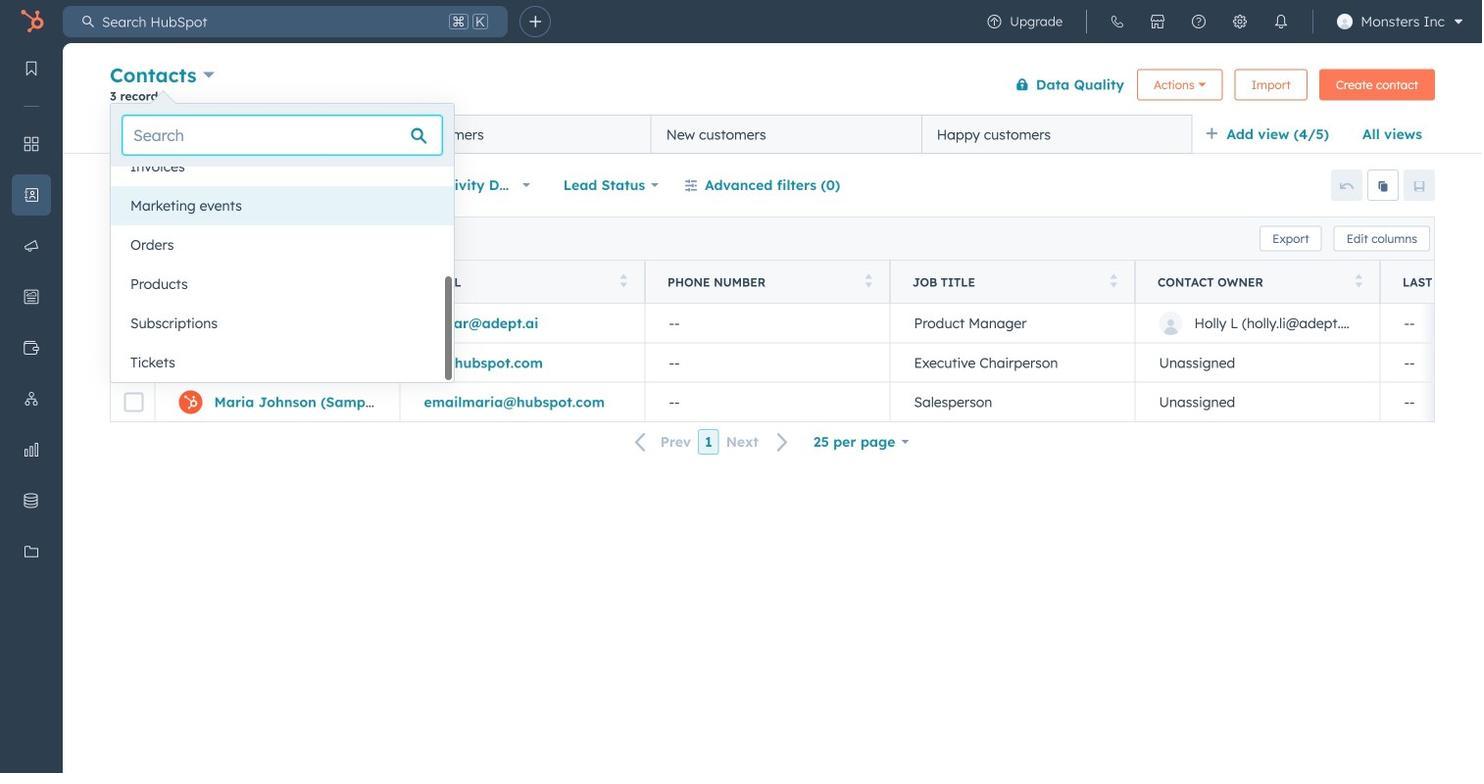 Task type: locate. For each thing, give the bounding box(es) containing it.
press to sort. image for third "press to sort." element from the right
[[865, 274, 873, 288]]

settings image
[[1233, 14, 1249, 29]]

press to sort. image
[[865, 274, 873, 288], [1111, 274, 1118, 288]]

3 press to sort. element from the left
[[1111, 274, 1118, 291]]

menu
[[974, 0, 1471, 43], [0, 43, 63, 725]]

1 horizontal spatial menu
[[974, 0, 1471, 43]]

banner
[[110, 59, 1436, 115]]

search image
[[82, 16, 94, 27]]

1 press to sort. image from the left
[[620, 274, 628, 288]]

2 press to sort. element from the left
[[865, 274, 873, 291]]

help image
[[1192, 14, 1207, 29]]

press to sort. element
[[620, 274, 628, 291], [865, 274, 873, 291], [1111, 274, 1118, 291], [1356, 274, 1363, 291]]

holly l image
[[1338, 14, 1354, 29]]

0 horizontal spatial menu
[[0, 43, 63, 725]]

2 press to sort. image from the left
[[1356, 274, 1363, 288]]

Search name, phone, email addresses, or company search field
[[115, 221, 346, 256]]

marketplaces image
[[1151, 14, 1166, 29]]

1 horizontal spatial press to sort. image
[[1111, 274, 1118, 288]]

1 horizontal spatial press to sort. image
[[1356, 274, 1363, 288]]

0 horizontal spatial press to sort. image
[[865, 274, 873, 288]]

2 press to sort. image from the left
[[1111, 274, 1118, 288]]

call dropdown image
[[1111, 15, 1125, 28]]

press to sort. image
[[620, 274, 628, 288], [1356, 274, 1363, 288]]

0 horizontal spatial press to sort. image
[[620, 274, 628, 288]]

1 press to sort. image from the left
[[865, 274, 873, 288]]

list box
[[111, 147, 454, 382]]



Task type: describe. For each thing, give the bounding box(es) containing it.
press to sort. image for second "press to sort." element from right
[[1111, 274, 1118, 288]]

pagination navigation
[[623, 429, 801, 455]]

Search search field
[[123, 116, 442, 155]]

bookmarks image
[[24, 61, 39, 76]]

press to sort. image for 1st "press to sort." element from the right
[[1356, 274, 1363, 288]]

1 press to sort. element from the left
[[620, 274, 628, 291]]

Search HubSpot search field
[[94, 6, 445, 37]]

press to sort. image for 4th "press to sort." element from right
[[620, 274, 628, 288]]

4 press to sort. element from the left
[[1356, 274, 1363, 291]]

notifications image
[[1274, 14, 1290, 29]]



Task type: vqa. For each thing, say whether or not it's contained in the screenshot.
ruby anderson icon
no



